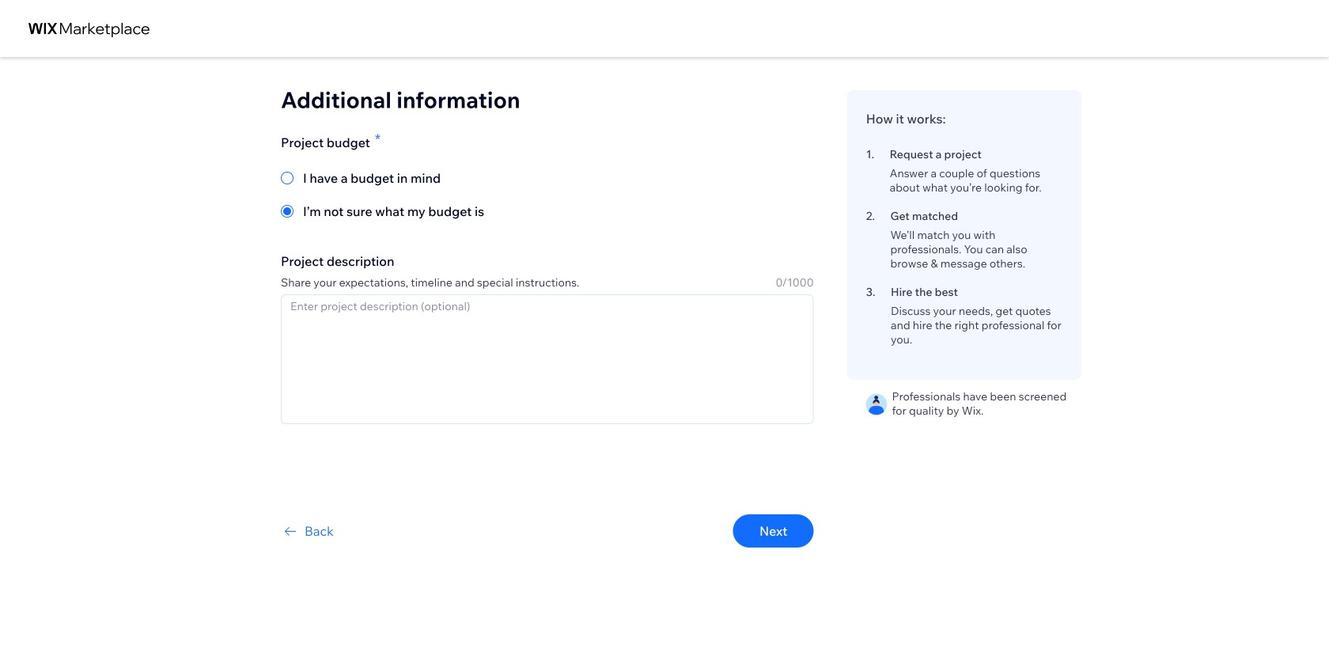 Task type: describe. For each thing, give the bounding box(es) containing it.
Enter project description (optional) text field
[[281, 294, 814, 424]]



Task type: vqa. For each thing, say whether or not it's contained in the screenshot.
/mo in Business $ 16 /mo $32.00
no



